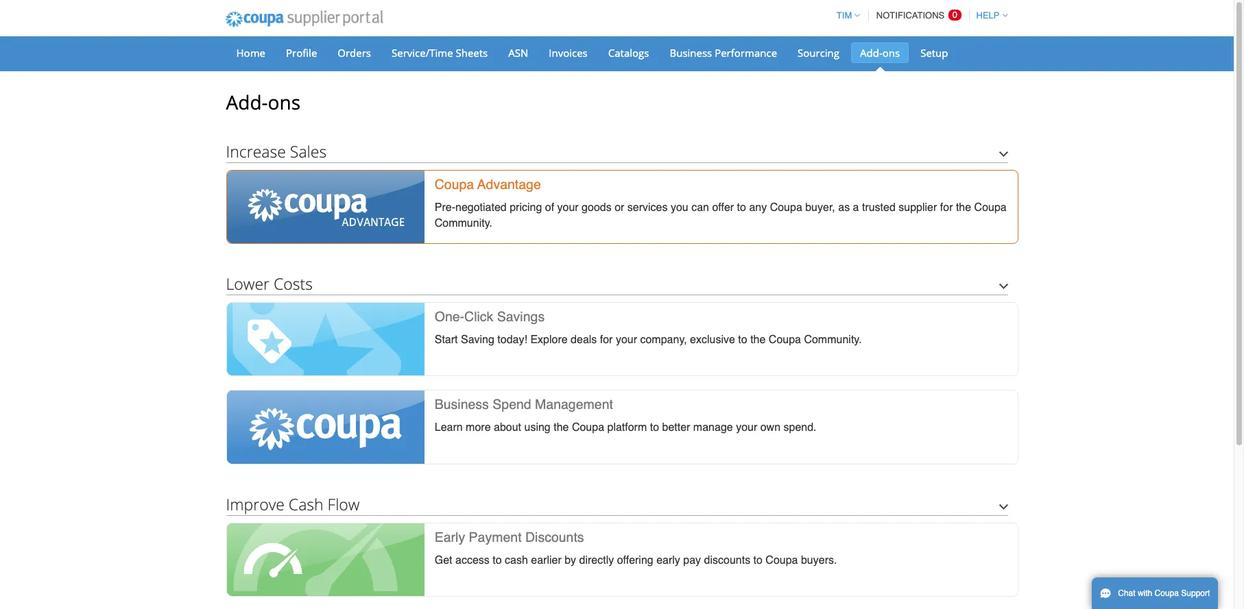 Task type: vqa. For each thing, say whether or not it's contained in the screenshot.
Click
yes



Task type: describe. For each thing, give the bounding box(es) containing it.
offer
[[712, 202, 734, 214]]

pre-negotiated pricing of your goods or services you can offer to any coupa buyer, as a trusted supplier for the coupa community.
[[435, 202, 1007, 230]]

earlier
[[531, 555, 562, 567]]

early
[[435, 530, 465, 545]]

service/time
[[392, 46, 453, 60]]

to left cash
[[493, 555, 502, 567]]

improve cash flow
[[226, 494, 360, 516]]

of
[[545, 202, 554, 214]]

tim
[[837, 10, 852, 21]]

discounts
[[704, 555, 751, 567]]

performance
[[715, 46, 777, 60]]

costs
[[274, 273, 313, 295]]

notifications
[[877, 10, 945, 21]]

payment
[[469, 530, 522, 545]]

platform
[[608, 422, 647, 435]]

explore
[[531, 334, 568, 347]]

learn
[[435, 422, 463, 435]]

increase sales
[[226, 141, 327, 163]]

a
[[853, 202, 859, 214]]

click
[[465, 310, 494, 325]]

service/time sheets
[[392, 46, 488, 60]]

invoices link
[[540, 43, 597, 63]]

today!
[[498, 334, 528, 347]]

early payment discounts
[[435, 530, 584, 545]]

0
[[953, 10, 958, 20]]

manage
[[694, 422, 733, 435]]

lower costs
[[226, 273, 313, 295]]

2 horizontal spatial your
[[736, 422, 758, 435]]

asn
[[509, 46, 529, 60]]

asn link
[[500, 43, 537, 63]]

ons inside 'link'
[[883, 46, 900, 60]]

community. inside pre-negotiated pricing of your goods or services you can offer to any coupa buyer, as a trusted supplier for the coupa community.
[[435, 217, 493, 230]]

own
[[761, 422, 781, 435]]

to inside pre-negotiated pricing of your goods or services you can offer to any coupa buyer, as a trusted supplier for the coupa community.
[[737, 202, 746, 214]]

get access to cash earlier by directly offering early pay discounts to coupa buyers.
[[435, 555, 837, 567]]

better
[[662, 422, 691, 435]]

cash
[[289, 494, 324, 516]]

notifications 0
[[877, 10, 958, 21]]

pricing
[[510, 202, 542, 214]]

negotiated
[[456, 202, 507, 214]]

early
[[657, 555, 681, 567]]

supplier
[[899, 202, 937, 214]]

1 vertical spatial add-
[[226, 89, 268, 115]]

1 vertical spatial your
[[616, 334, 637, 347]]

help link
[[971, 10, 1008, 21]]

add-ons link
[[851, 43, 909, 63]]

one-click savings
[[435, 310, 545, 325]]

home link
[[227, 43, 274, 63]]

offering
[[617, 555, 654, 567]]

business for business spend management
[[435, 398, 489, 413]]

2 vertical spatial the
[[554, 422, 569, 435]]

lower
[[226, 273, 270, 295]]

goods
[[582, 202, 612, 214]]

deals
[[571, 334, 597, 347]]

or
[[615, 202, 625, 214]]

coupa supplier portal image
[[216, 2, 393, 36]]

setup link
[[912, 43, 957, 63]]

catalogs link
[[600, 43, 658, 63]]

increase
[[226, 141, 286, 163]]

help
[[977, 10, 1000, 21]]

your inside pre-negotiated pricing of your goods or services you can offer to any coupa buyer, as a trusted supplier for the coupa community.
[[557, 202, 579, 214]]

catalogs
[[608, 46, 649, 60]]

for inside pre-negotiated pricing of your goods or services you can offer to any coupa buyer, as a trusted supplier for the coupa community.
[[941, 202, 953, 214]]

support
[[1182, 589, 1211, 599]]

buyers.
[[801, 555, 837, 567]]



Task type: locate. For each thing, give the bounding box(es) containing it.
0 vertical spatial community.
[[435, 217, 493, 230]]

coupa inside button
[[1155, 589, 1179, 599]]

0 vertical spatial the
[[956, 202, 972, 214]]

pay
[[684, 555, 701, 567]]

you
[[671, 202, 689, 214]]

start saving today! explore deals for your company, exclusive to the coupa community.
[[435, 334, 862, 347]]

services
[[628, 202, 668, 214]]

1 vertical spatial ons
[[268, 89, 301, 115]]

the right using
[[554, 422, 569, 435]]

0 vertical spatial add-
[[860, 46, 883, 60]]

add- down home
[[226, 89, 268, 115]]

0 vertical spatial business
[[670, 46, 712, 60]]

ons up increase sales
[[268, 89, 301, 115]]

directly
[[579, 555, 614, 567]]

0 horizontal spatial add-
[[226, 89, 268, 115]]

cash
[[505, 555, 528, 567]]

0 vertical spatial your
[[557, 202, 579, 214]]

your left company,
[[616, 334, 637, 347]]

0 horizontal spatial your
[[557, 202, 579, 214]]

the right exclusive
[[751, 334, 766, 347]]

1 vertical spatial for
[[600, 334, 613, 347]]

tim link
[[831, 10, 861, 21]]

coupa advantage
[[435, 177, 541, 192]]

0 vertical spatial for
[[941, 202, 953, 214]]

navigation containing notifications 0
[[831, 2, 1008, 29]]

flow
[[328, 494, 360, 516]]

profile
[[286, 46, 317, 60]]

business left performance
[[670, 46, 712, 60]]

ons
[[883, 46, 900, 60], [268, 89, 301, 115]]

exclusive
[[690, 334, 735, 347]]

spend.
[[784, 422, 817, 435]]

the inside pre-negotiated pricing of your goods or services you can offer to any coupa buyer, as a trusted supplier for the coupa community.
[[956, 202, 972, 214]]

for right supplier
[[941, 202, 953, 214]]

for right deals
[[600, 334, 613, 347]]

ons down notifications
[[883, 46, 900, 60]]

business performance
[[670, 46, 777, 60]]

sourcing link
[[789, 43, 849, 63]]

0 horizontal spatial for
[[600, 334, 613, 347]]

business performance link
[[661, 43, 786, 63]]

your right of
[[557, 202, 579, 214]]

chat with coupa support
[[1119, 589, 1211, 599]]

0 horizontal spatial business
[[435, 398, 489, 413]]

to right discounts
[[754, 555, 763, 567]]

to
[[737, 202, 746, 214], [738, 334, 748, 347], [650, 422, 659, 435], [493, 555, 502, 567], [754, 555, 763, 567]]

sales
[[290, 141, 327, 163]]

start
[[435, 334, 458, 347]]

to left any
[[737, 202, 746, 214]]

any
[[749, 202, 767, 214]]

company,
[[640, 334, 687, 347]]

coupa
[[435, 177, 474, 192], [770, 202, 803, 214], [975, 202, 1007, 214], [769, 334, 801, 347], [572, 422, 604, 435], [766, 555, 798, 567], [1155, 589, 1179, 599]]

pre-
[[435, 202, 456, 214]]

management
[[535, 398, 613, 413]]

1 vertical spatial add-ons
[[226, 89, 301, 115]]

community.
[[435, 217, 493, 230], [804, 334, 862, 347]]

1 horizontal spatial your
[[616, 334, 637, 347]]

business up the learn
[[435, 398, 489, 413]]

business inside business performance 'link'
[[670, 46, 712, 60]]

1 horizontal spatial add-ons
[[860, 46, 900, 60]]

add-ons inside add-ons 'link'
[[860, 46, 900, 60]]

profile link
[[277, 43, 326, 63]]

about
[[494, 422, 521, 435]]

improve
[[226, 494, 285, 516]]

1 vertical spatial the
[[751, 334, 766, 347]]

discounts
[[526, 530, 584, 545]]

0 horizontal spatial add-ons
[[226, 89, 301, 115]]

advantage
[[478, 177, 541, 192]]

0 vertical spatial ons
[[883, 46, 900, 60]]

orders link
[[329, 43, 380, 63]]

more
[[466, 422, 491, 435]]

one-
[[435, 310, 465, 325]]

learn more about using the coupa platform to better manage your own spend.
[[435, 422, 817, 435]]

trusted
[[862, 202, 896, 214]]

business for business performance
[[670, 46, 712, 60]]

0 horizontal spatial community.
[[435, 217, 493, 230]]

1 horizontal spatial ons
[[883, 46, 900, 60]]

0 horizontal spatial ons
[[268, 89, 301, 115]]

0 horizontal spatial the
[[554, 422, 569, 435]]

0 vertical spatial add-ons
[[860, 46, 900, 60]]

buyer,
[[806, 202, 836, 214]]

can
[[692, 202, 709, 214]]

1 horizontal spatial business
[[670, 46, 712, 60]]

sourcing
[[798, 46, 840, 60]]

add-ons down notifications
[[860, 46, 900, 60]]

your left own
[[736, 422, 758, 435]]

add-ons
[[860, 46, 900, 60], [226, 89, 301, 115]]

business
[[670, 46, 712, 60], [435, 398, 489, 413]]

1 vertical spatial business
[[435, 398, 489, 413]]

1 horizontal spatial add-
[[860, 46, 883, 60]]

spend
[[493, 398, 532, 413]]

saving
[[461, 334, 495, 347]]

by
[[565, 555, 576, 567]]

business spend management
[[435, 398, 613, 413]]

sheets
[[456, 46, 488, 60]]

2 horizontal spatial the
[[956, 202, 972, 214]]

1 horizontal spatial community.
[[804, 334, 862, 347]]

1 horizontal spatial the
[[751, 334, 766, 347]]

access
[[456, 555, 490, 567]]

home
[[236, 46, 266, 60]]

add-
[[860, 46, 883, 60], [226, 89, 268, 115]]

to left better
[[650, 422, 659, 435]]

the right supplier
[[956, 202, 972, 214]]

orders
[[338, 46, 371, 60]]

add-ons up increase
[[226, 89, 301, 115]]

1 vertical spatial community.
[[804, 334, 862, 347]]

setup
[[921, 46, 949, 60]]

as
[[839, 202, 850, 214]]

1 horizontal spatial for
[[941, 202, 953, 214]]

chat with coupa support button
[[1092, 578, 1219, 610]]

get
[[435, 555, 453, 567]]

using
[[525, 422, 551, 435]]

with
[[1138, 589, 1153, 599]]

2 vertical spatial your
[[736, 422, 758, 435]]

chat
[[1119, 589, 1136, 599]]

the
[[956, 202, 972, 214], [751, 334, 766, 347], [554, 422, 569, 435]]

navigation
[[831, 2, 1008, 29]]

your
[[557, 202, 579, 214], [616, 334, 637, 347], [736, 422, 758, 435]]

add- inside 'link'
[[860, 46, 883, 60]]

service/time sheets link
[[383, 43, 497, 63]]

to right exclusive
[[738, 334, 748, 347]]

add- down tim link
[[860, 46, 883, 60]]

savings
[[497, 310, 545, 325]]



